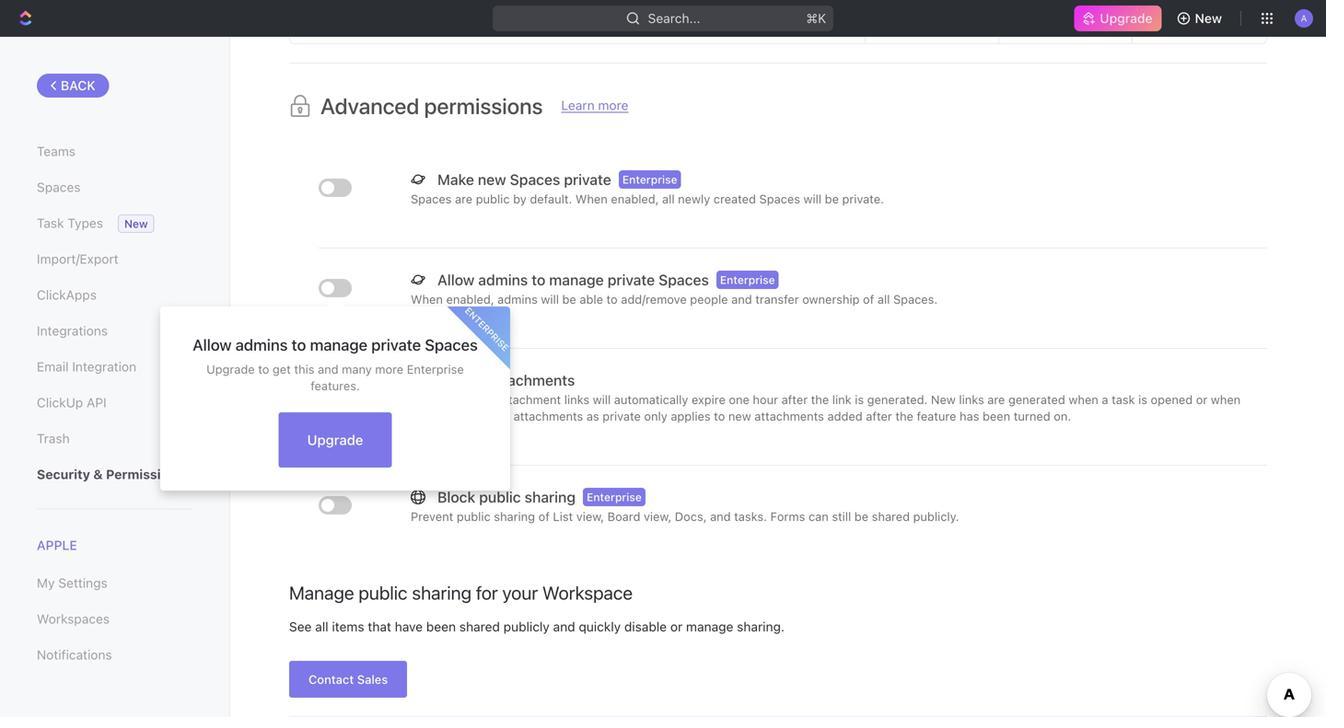 Task type: locate. For each thing, give the bounding box(es) containing it.
1 vertical spatial when
[[411, 292, 443, 306]]

notifications link
[[37, 640, 193, 671]]

enterprise
[[623, 173, 678, 186], [720, 274, 775, 286], [463, 305, 511, 354], [407, 362, 464, 376], [587, 491, 642, 504]]

1 vertical spatial manage
[[310, 336, 368, 354]]

that
[[368, 619, 391, 635]]

more inside allow admins to manage private spaces upgrade to get this and many more enterprise features.
[[375, 362, 404, 376]]

as
[[587, 409, 600, 423]]

turned
[[1014, 409, 1051, 423]]

to left get
[[258, 362, 269, 376]]

links up has
[[959, 393, 985, 407]]

advanced permissions
[[321, 93, 543, 119]]

upgrade left new button
[[1100, 11, 1153, 26]]

more right learn
[[598, 98, 629, 113]]

0 vertical spatial or
[[1197, 393, 1208, 407]]

allow for allow admins to manage private spaces upgrade to get this and many more enterprise features.
[[193, 336, 232, 354]]

1 horizontal spatial manage
[[549, 271, 604, 289]]

more right many
[[375, 362, 404, 376]]

1 vertical spatial admins
[[498, 292, 538, 306]]

back
[[61, 78, 96, 93]]

0 vertical spatial after
[[782, 393, 808, 407]]

are down make
[[455, 192, 473, 206]]

1 view, from the left
[[577, 510, 604, 524]]

clickapps
[[37, 287, 97, 303]]

be right still
[[855, 510, 869, 524]]

sharing.
[[737, 619, 785, 635]]

permissions
[[424, 93, 543, 119]]

enterprise inside block public sharing enterprise
[[587, 491, 642, 504]]

enabled, left newly
[[611, 192, 659, 206]]

when inside when enabled, attachment links will automatically expire one hour after the link is generated. new links are generated when a task is opened or when exporting. setting attachments as private only applies to new attachments added after the feature has been turned on.
[[411, 393, 443, 407]]

attachments up attachment
[[489, 372, 575, 389]]

0 horizontal spatial are
[[455, 192, 473, 206]]

0 vertical spatial allow
[[438, 271, 475, 289]]

links up as
[[565, 393, 590, 407]]

task
[[37, 216, 64, 231]]

1 vertical spatial been
[[426, 619, 456, 635]]

allow admins to manage private spaces
[[438, 271, 709, 289]]

been right have on the left of page
[[426, 619, 456, 635]]

2 is from the left
[[1139, 393, 1148, 407]]

back link
[[37, 74, 109, 98]]

0 vertical spatial admins
[[478, 271, 528, 289]]

email
[[37, 359, 69, 375]]

0 horizontal spatial all
[[315, 619, 329, 635]]

1 horizontal spatial after
[[866, 409, 893, 423]]

public for of
[[457, 510, 491, 524]]

be
[[825, 192, 839, 206], [563, 292, 577, 306], [855, 510, 869, 524]]

2 horizontal spatial will
[[804, 192, 822, 206]]

0 vertical spatial are
[[455, 192, 473, 206]]

is
[[855, 393, 864, 407], [1139, 393, 1148, 407]]

security & permissions
[[37, 467, 184, 482]]

allow inside allow admins to manage private spaces upgrade to get this and many more enterprise features.
[[193, 336, 232, 354]]

2 vertical spatial enabled,
[[446, 393, 494, 407]]

spaces
[[510, 171, 560, 188], [37, 180, 81, 195], [411, 192, 452, 206], [760, 192, 801, 206], [659, 271, 709, 289], [425, 336, 478, 354]]

0 horizontal spatial be
[[563, 292, 577, 306]]

0 vertical spatial sharing
[[525, 489, 576, 506]]

2 view, from the left
[[644, 510, 672, 524]]

2 horizontal spatial manage
[[686, 619, 734, 635]]

enterprise up spaces are public by default. when enabled, all newly created spaces will be private.
[[623, 173, 678, 186]]

opened
[[1151, 393, 1193, 407]]

1 horizontal spatial shared
[[872, 510, 910, 524]]

admins for allow admins to manage private spaces
[[478, 271, 528, 289]]

links
[[565, 393, 590, 407], [959, 393, 985, 407]]

automatically
[[614, 393, 689, 407]]

0 vertical spatial the
[[811, 393, 829, 407]]

enabled, inside when enabled, attachment links will automatically expire one hour after the link is generated. new links are generated when a task is opened or when exporting. setting attachments as private only applies to new attachments added after the feature has been turned on.
[[446, 393, 494, 407]]

2 horizontal spatial new
[[1196, 11, 1223, 26]]

when up private
[[411, 292, 443, 306]]

a
[[1301, 13, 1308, 23]]

after down generated.
[[866, 409, 893, 423]]

after right hour
[[782, 393, 808, 407]]

enterprise up exporting.
[[407, 362, 464, 376]]

0 vertical spatial been
[[983, 409, 1011, 423]]

admins down the allow admins to manage private spaces
[[498, 292, 538, 306]]

public up that
[[359, 582, 408, 604]]

0 horizontal spatial been
[[426, 619, 456, 635]]

search...
[[648, 11, 701, 26]]

0 horizontal spatial links
[[565, 393, 590, 407]]

manage for allow admins to manage private spaces
[[549, 271, 604, 289]]

enterprise up board
[[587, 491, 642, 504]]

1 vertical spatial are
[[988, 393, 1006, 407]]

by
[[513, 192, 527, 206]]

permissions
[[106, 467, 184, 482]]

private
[[438, 372, 485, 389]]

public down block
[[457, 510, 491, 524]]

all
[[663, 192, 675, 206], [878, 292, 890, 306], [315, 619, 329, 635]]

new inside when enabled, attachment links will automatically expire one hour after the link is generated. new links are generated when a task is opened or when exporting. setting attachments as private only applies to new attachments added after the feature has been turned on.
[[931, 393, 956, 407]]

only
[[644, 409, 668, 423]]

will down the allow admins to manage private spaces
[[541, 292, 559, 306]]

attachment
[[498, 393, 561, 407]]

to down expire
[[714, 409, 725, 423]]

sharing left "for" at the bottom
[[412, 582, 472, 604]]

0 horizontal spatial upgrade
[[207, 362, 255, 376]]

setting
[[471, 409, 511, 423]]

new right make
[[478, 171, 506, 188]]

1 horizontal spatial when
[[1211, 393, 1241, 407]]

sharing down block public sharing enterprise
[[494, 510, 535, 524]]

1 when from the left
[[1069, 393, 1099, 407]]

1 horizontal spatial links
[[959, 393, 985, 407]]

admins up get
[[236, 336, 288, 354]]

1 vertical spatial more
[[375, 362, 404, 376]]

1 vertical spatial after
[[866, 409, 893, 423]]

0 horizontal spatial is
[[855, 393, 864, 407]]

1 horizontal spatial new
[[931, 393, 956, 407]]

2 vertical spatial admins
[[236, 336, 288, 354]]

shared left publicly.
[[872, 510, 910, 524]]

after
[[782, 393, 808, 407], [866, 409, 893, 423]]

default.
[[530, 192, 572, 206]]

1 horizontal spatial will
[[593, 393, 611, 407]]

0 horizontal spatial manage
[[310, 336, 368, 354]]

all left the spaces.
[[878, 292, 890, 306]]

0 horizontal spatial when
[[1069, 393, 1099, 407]]

of
[[863, 292, 875, 306], [539, 510, 550, 524]]

attachments
[[489, 372, 575, 389], [514, 409, 584, 423], [755, 409, 825, 423]]

0 vertical spatial upgrade link
[[1075, 6, 1162, 31]]

transfer
[[756, 292, 799, 306]]

2 vertical spatial when
[[411, 393, 443, 407]]

to inside when enabled, attachment links will automatically expire one hour after the link is generated. new links are generated when a task is opened or when exporting. setting attachments as private only applies to new attachments added after the feature has been turned on.
[[714, 409, 725, 423]]

1 vertical spatial enabled,
[[446, 292, 494, 306]]

1 horizontal spatial all
[[663, 192, 675, 206]]

api
[[87, 395, 107, 410]]

spaces down teams
[[37, 180, 81, 195]]

my settings
[[37, 576, 108, 591]]

1 horizontal spatial view,
[[644, 510, 672, 524]]

when
[[1069, 393, 1099, 407], [1211, 393, 1241, 407]]

private.
[[843, 192, 884, 206]]

clickup api link
[[37, 387, 193, 419]]

admins for allow admins to manage private spaces upgrade to get this and many more enterprise features.
[[236, 336, 288, 354]]

is right task
[[1139, 393, 1148, 407]]

is right link
[[855, 393, 864, 407]]

sharing
[[525, 489, 576, 506], [494, 510, 535, 524], [412, 582, 472, 604]]

1 vertical spatial allow
[[193, 336, 232, 354]]

prevent
[[411, 510, 454, 524]]

upgrade link left new button
[[1075, 6, 1162, 31]]

be left private.
[[825, 192, 839, 206]]

1 horizontal spatial be
[[825, 192, 839, 206]]

be down the allow admins to manage private spaces
[[563, 292, 577, 306]]

1 links from the left
[[565, 393, 590, 407]]

quickly
[[579, 619, 621, 635]]

are left the generated
[[988, 393, 1006, 407]]

and right docs,
[[710, 510, 731, 524]]

2 vertical spatial manage
[[686, 619, 734, 635]]

workspace
[[543, 582, 633, 604]]

features.
[[311, 379, 360, 393]]

my
[[37, 576, 55, 591]]

security
[[37, 467, 90, 482]]

1 horizontal spatial new
[[729, 409, 752, 423]]

learn
[[562, 98, 595, 113]]

private
[[564, 171, 612, 188], [608, 271, 655, 289], [372, 336, 421, 354], [603, 409, 641, 423]]

people
[[690, 292, 728, 306]]

0 vertical spatial upgrade
[[1100, 11, 1153, 26]]

0 vertical spatial new
[[478, 171, 506, 188]]

0 horizontal spatial shared
[[460, 619, 500, 635]]

0 horizontal spatial the
[[811, 393, 829, 407]]

will left private.
[[804, 192, 822, 206]]

upgrade down "features."
[[307, 432, 363, 448]]

or right opened
[[1197, 393, 1208, 407]]

spaces up private
[[425, 336, 478, 354]]

email integration link
[[37, 351, 193, 383]]

0 vertical spatial will
[[804, 192, 822, 206]]

0 vertical spatial be
[[825, 192, 839, 206]]

1 horizontal spatial or
[[1197, 393, 1208, 407]]

0 vertical spatial shared
[[872, 510, 910, 524]]

shared
[[872, 510, 910, 524], [460, 619, 500, 635]]

and right people
[[732, 292, 752, 306]]

2 vertical spatial be
[[855, 510, 869, 524]]

⌘k
[[806, 11, 827, 26]]

1 vertical spatial new
[[729, 409, 752, 423]]

teams link
[[37, 136, 193, 167]]

advanced
[[321, 93, 420, 119]]

upgrade link down "features."
[[279, 413, 392, 468]]

public left by
[[476, 192, 510, 206]]

allow
[[438, 271, 475, 289], [193, 336, 232, 354]]

upgrade left get
[[207, 362, 255, 376]]

ownership
[[803, 292, 860, 306]]

2 vertical spatial upgrade
[[307, 432, 363, 448]]

view, left docs,
[[644, 510, 672, 524]]

new down one
[[729, 409, 752, 423]]

0 horizontal spatial after
[[782, 393, 808, 407]]

0 horizontal spatial will
[[541, 292, 559, 306]]

add/remove
[[621, 292, 687, 306]]

spaces down make
[[411, 192, 452, 206]]

manage
[[549, 271, 604, 289], [310, 336, 368, 354], [686, 619, 734, 635]]

or right disable
[[671, 619, 683, 635]]

manage left sharing.
[[686, 619, 734, 635]]

0 vertical spatial of
[[863, 292, 875, 306]]

sharing for for
[[412, 582, 472, 604]]

0 vertical spatial new
[[1196, 11, 1223, 26]]

1 horizontal spatial allow
[[438, 271, 475, 289]]

1 horizontal spatial more
[[598, 98, 629, 113]]

0 horizontal spatial new
[[124, 217, 148, 230]]

and up "features."
[[318, 362, 339, 376]]

public for enterprise
[[479, 489, 521, 506]]

private right as
[[603, 409, 641, 423]]

2 vertical spatial will
[[593, 393, 611, 407]]

public right block
[[479, 489, 521, 506]]

of right ownership in the top of the page
[[863, 292, 875, 306]]

1 vertical spatial upgrade
[[207, 362, 255, 376]]

manage up many
[[310, 336, 368, 354]]

been right has
[[983, 409, 1011, 423]]

1 vertical spatial sharing
[[494, 510, 535, 524]]

private up many
[[372, 336, 421, 354]]

of left list at the bottom left
[[539, 510, 550, 524]]

1 vertical spatial upgrade link
[[279, 413, 392, 468]]

contact
[[309, 673, 354, 687]]

to down default.
[[532, 271, 546, 289]]

all right see
[[315, 619, 329, 635]]

enabled, down private
[[446, 393, 494, 407]]

when right opened
[[1211, 393, 1241, 407]]

your
[[503, 582, 538, 604]]

1 vertical spatial of
[[539, 510, 550, 524]]

1 horizontal spatial is
[[1139, 393, 1148, 407]]

admins down by
[[478, 271, 528, 289]]

1 vertical spatial the
[[896, 409, 914, 423]]

all left newly
[[663, 192, 675, 206]]

2 vertical spatial sharing
[[412, 582, 472, 604]]

will up as
[[593, 393, 611, 407]]

enabled, up private
[[446, 292, 494, 306]]

0 horizontal spatial view,
[[577, 510, 604, 524]]

new
[[478, 171, 506, 188], [729, 409, 752, 423]]

private up add/remove at the top
[[608, 271, 655, 289]]

1 horizontal spatial been
[[983, 409, 1011, 423]]

0 horizontal spatial more
[[375, 362, 404, 376]]

2 vertical spatial new
[[931, 393, 956, 407]]

link
[[833, 393, 852, 407]]

admins inside allow admins to manage private spaces upgrade to get this and many more enterprise features.
[[236, 336, 288, 354]]

sharing up list at the bottom left
[[525, 489, 576, 506]]

sharing for enterprise
[[525, 489, 576, 506]]

view, right list at the bottom left
[[577, 510, 604, 524]]

manage inside allow admins to manage private spaces upgrade to get this and many more enterprise features.
[[310, 336, 368, 354]]

import/export link
[[37, 244, 193, 275]]

public for for
[[359, 582, 408, 604]]

2 horizontal spatial all
[[878, 292, 890, 306]]

the left link
[[811, 393, 829, 407]]

when up exporting.
[[411, 393, 443, 407]]

make
[[438, 171, 474, 188]]

been inside when enabled, attachment links will automatically expire one hour after the link is generated. new links are generated when a task is opened or when exporting. setting attachments as private only applies to new attachments added after the feature has been turned on.
[[983, 409, 1011, 423]]

get
[[273, 362, 291, 376]]

the down generated.
[[896, 409, 914, 423]]

1 horizontal spatial are
[[988, 393, 1006, 407]]

shared down "for" at the bottom
[[460, 619, 500, 635]]

sharing for of
[[494, 510, 535, 524]]

0 horizontal spatial new
[[478, 171, 506, 188]]

1 horizontal spatial upgrade
[[307, 432, 363, 448]]

0 horizontal spatial allow
[[193, 336, 232, 354]]

manage up able
[[549, 271, 604, 289]]

1 vertical spatial or
[[671, 619, 683, 635]]

created
[[714, 192, 756, 206]]

0 vertical spatial manage
[[549, 271, 604, 289]]

and
[[732, 292, 752, 306], [318, 362, 339, 376], [710, 510, 731, 524], [553, 619, 576, 635]]

manage for allow admins to manage private spaces upgrade to get this and many more enterprise features.
[[310, 336, 368, 354]]

0 vertical spatial all
[[663, 192, 675, 206]]

0 vertical spatial enabled,
[[611, 192, 659, 206]]

0 horizontal spatial or
[[671, 619, 683, 635]]

integrations
[[37, 323, 108, 339]]

0 horizontal spatial of
[[539, 510, 550, 524]]

my settings link
[[37, 568, 193, 600]]

trash
[[37, 431, 70, 446]]

been
[[983, 409, 1011, 423], [426, 619, 456, 635]]

when left a on the right bottom of page
[[1069, 393, 1099, 407]]

when down make new spaces private enterprise
[[576, 192, 608, 206]]



Task type: describe. For each thing, give the bounding box(es) containing it.
publicly.
[[914, 510, 960, 524]]

2 horizontal spatial be
[[855, 510, 869, 524]]

tasks.
[[734, 510, 767, 524]]

docs,
[[675, 510, 707, 524]]

clickup
[[37, 395, 83, 410]]

or inside when enabled, attachment links will automatically expire one hour after the link is generated. new links are generated when a task is opened or when exporting. setting attachments as private only applies to new attachments added after the feature has been turned on.
[[1197, 393, 1208, 407]]

1 vertical spatial shared
[[460, 619, 500, 635]]

1 horizontal spatial of
[[863, 292, 875, 306]]

will inside when enabled, attachment links will automatically expire one hour after the link is generated. new links are generated when a task is opened or when exporting. setting attachments as private only applies to new attachments added after the feature has been turned on.
[[593, 393, 611, 407]]

spaces link
[[37, 172, 193, 203]]

attachments down attachment
[[514, 409, 584, 423]]

task
[[1112, 393, 1136, 407]]

see all items that have been shared publicly and quickly disable or manage sharing.
[[289, 619, 785, 635]]

1 horizontal spatial upgrade link
[[1075, 6, 1162, 31]]

2 links from the left
[[959, 393, 985, 407]]

list
[[553, 510, 573, 524]]

2 vertical spatial all
[[315, 619, 329, 635]]

0 vertical spatial when
[[576, 192, 608, 206]]

private attachments
[[438, 372, 575, 389]]

settings
[[58, 576, 108, 591]]

to up 'this' at the bottom of page
[[292, 336, 306, 354]]

hour
[[753, 393, 779, 407]]

spaces inside allow admins to manage private spaces upgrade to get this and many more enterprise features.
[[425, 336, 478, 354]]

when enabled, attachment links will automatically expire one hour after the link is generated. new links are generated when a task is opened or when exporting. setting attachments as private only applies to new attachments added after the feature has been turned on.
[[411, 393, 1241, 423]]

teams
[[37, 144, 76, 159]]

allow admins to manage private spaces upgrade to get this and many more enterprise features.
[[193, 336, 478, 393]]

new button
[[1170, 4, 1234, 33]]

enterprise up transfer on the right of the page
[[720, 274, 775, 286]]

security & permissions link
[[37, 459, 193, 491]]

a button
[[1290, 4, 1319, 33]]

spaces up by
[[510, 171, 560, 188]]

enterprise inside make new spaces private enterprise
[[623, 173, 678, 186]]

0 horizontal spatial upgrade link
[[279, 413, 392, 468]]

1 vertical spatial new
[[124, 217, 148, 230]]

on.
[[1054, 409, 1072, 423]]

a
[[1102, 393, 1109, 407]]

this
[[294, 362, 315, 376]]

email integration
[[37, 359, 136, 375]]

integrations link
[[37, 316, 193, 347]]

can
[[809, 510, 829, 524]]

disable
[[625, 619, 667, 635]]

added
[[828, 409, 863, 423]]

has
[[960, 409, 980, 423]]

able
[[580, 292, 603, 306]]

new inside when enabled, attachment links will automatically expire one hour after the link is generated. new links are generated when a task is opened or when exporting. setting attachments as private only applies to new attachments added after the feature has been turned on.
[[729, 409, 752, 423]]

newly
[[678, 192, 711, 206]]

enterprise inside allow admins to manage private spaces upgrade to get this and many more enterprise features.
[[407, 362, 464, 376]]

clickapps link
[[37, 280, 193, 311]]

contact sales
[[309, 673, 388, 687]]

enabled, for allow admins to manage private spaces
[[446, 292, 494, 306]]

import/export
[[37, 252, 119, 267]]

apple
[[37, 538, 77, 553]]

when enabled, admins will be able to add/remove people and transfer ownership of all spaces.
[[411, 292, 938, 306]]

clickup api
[[37, 395, 107, 410]]

upgrade inside allow admins to manage private spaces upgrade to get this and many more enterprise features.
[[207, 362, 255, 376]]

and left quickly at the left of page
[[553, 619, 576, 635]]

spaces.
[[894, 292, 938, 306]]

board
[[608, 510, 641, 524]]

enterprise up private attachments
[[463, 305, 511, 354]]

spaces are public by default. when enabled, all newly created spaces will be private.
[[411, 192, 884, 206]]

learn more link
[[562, 98, 629, 113]]

workspaces
[[37, 612, 110, 627]]

to right able
[[607, 292, 618, 306]]

1 horizontal spatial the
[[896, 409, 914, 423]]

when for attachments
[[411, 393, 443, 407]]

1 vertical spatial be
[[563, 292, 577, 306]]

private up default.
[[564, 171, 612, 188]]

applies
[[671, 409, 711, 423]]

private inside allow admins to manage private spaces upgrade to get this and many more enterprise features.
[[372, 336, 421, 354]]

types
[[68, 216, 103, 231]]

expire
[[692, 393, 726, 407]]

spaces up the when enabled, admins will be able to add/remove people and transfer ownership of all spaces.
[[659, 271, 709, 289]]

manage public sharing for your workspace
[[289, 582, 633, 604]]

exporting.
[[411, 409, 467, 423]]

attachments down hour
[[755, 409, 825, 423]]

spaces right created
[[760, 192, 801, 206]]

generated
[[1009, 393, 1066, 407]]

allow for allow admins to manage private spaces
[[438, 271, 475, 289]]

1 vertical spatial will
[[541, 292, 559, 306]]

2 when from the left
[[1211, 393, 1241, 407]]

forms
[[771, 510, 806, 524]]

when for admins
[[411, 292, 443, 306]]

trash link
[[37, 423, 193, 455]]

many
[[342, 362, 372, 376]]

block public sharing enterprise
[[438, 489, 642, 506]]

1 is from the left
[[855, 393, 864, 407]]

2 horizontal spatial upgrade
[[1100, 11, 1153, 26]]

&
[[93, 467, 103, 482]]

manage
[[289, 582, 354, 604]]

and inside allow admins to manage private spaces upgrade to get this and many more enterprise features.
[[318, 362, 339, 376]]

workspaces link
[[37, 604, 193, 635]]

feature
[[917, 409, 957, 423]]

notifications
[[37, 648, 112, 663]]

1 vertical spatial all
[[878, 292, 890, 306]]

see
[[289, 619, 312, 635]]

are inside when enabled, attachment links will automatically expire one hour after the link is generated. new links are generated when a task is opened or when exporting. setting attachments as private only applies to new attachments added after the feature has been turned on.
[[988, 393, 1006, 407]]

block
[[438, 489, 476, 506]]

new inside new button
[[1196, 11, 1223, 26]]

one
[[729, 393, 750, 407]]

integration
[[72, 359, 136, 375]]

0 vertical spatial more
[[598, 98, 629, 113]]

have
[[395, 619, 423, 635]]

still
[[832, 510, 852, 524]]

sales
[[357, 673, 388, 687]]

task types
[[37, 216, 103, 231]]

private inside when enabled, attachment links will automatically expire one hour after the link is generated. new links are generated when a task is opened or when exporting. setting attachments as private only applies to new attachments added after the feature has been turned on.
[[603, 409, 641, 423]]

enabled, for private attachments
[[446, 393, 494, 407]]



Task type: vqa. For each thing, say whether or not it's contained in the screenshot.
second links
yes



